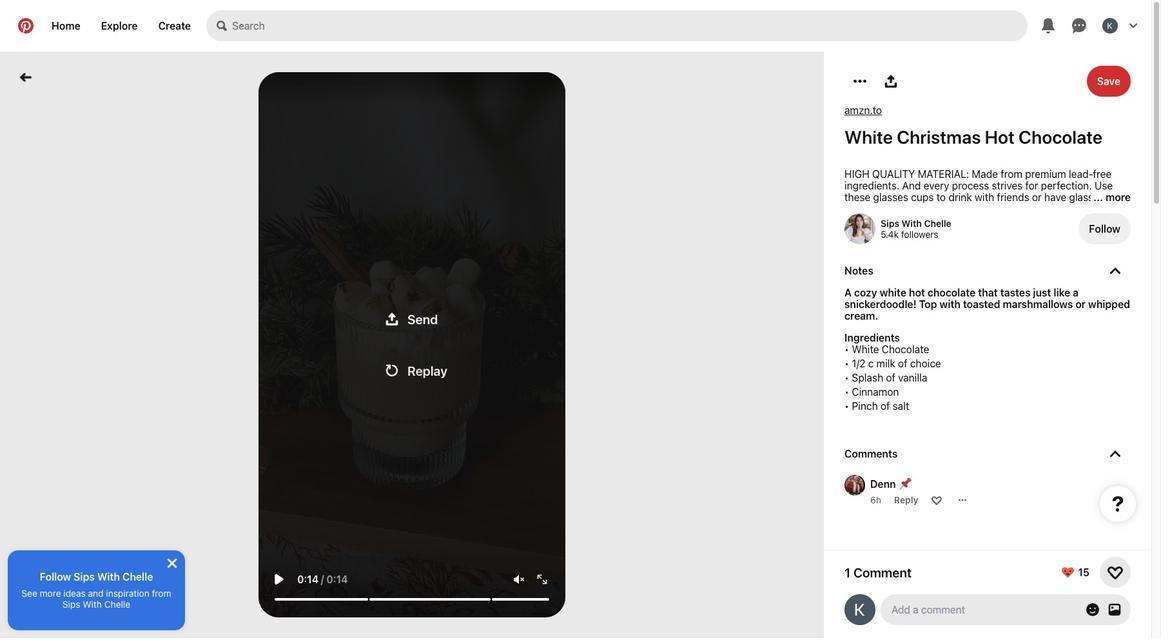 Task type: describe. For each thing, give the bounding box(es) containing it.
and up choice
[[910, 343, 928, 354]]

delicate,
[[845, 343, 885, 354]]

sips inside sips with chelle 5.4k followers
[[881, 218, 900, 229]]

select an emoji image
[[1087, 604, 1100, 617]]

Search text field
[[232, 10, 1028, 41]]

a right sizes
[[1073, 261, 1078, 273]]

strives
[[992, 180, 1023, 192]]

different
[[845, 261, 885, 273]]

create
[[158, 20, 191, 32]]

glassware
[[1070, 192, 1116, 203]]

flavor,
[[972, 226, 1001, 238]]

followers
[[902, 229, 939, 240]]

1 comment
[[845, 565, 912, 580]]

and right cloth,
[[1013, 366, 1030, 377]]

expand icon image for notes
[[1111, 266, 1121, 276]]

for right strives
[[1026, 180, 1039, 192]]

cozy
[[855, 287, 878, 299]]

shape,
[[1043, 331, 1074, 343]]

0 horizontal spatial this
[[888, 215, 907, 226]]

a left very
[[1092, 389, 1097, 401]]

with right time
[[1010, 203, 1030, 215]]

narrow
[[1081, 261, 1113, 273]]

2 vertical spatial chelle
[[104, 599, 130, 610]]

choice
[[911, 358, 942, 370]]

2 horizontal spatial cups
[[955, 331, 978, 343]]

play image
[[274, 574, 285, 585]]

small
[[967, 354, 991, 366]]

amzn.to
[[845, 104, 883, 116]]

handling.
[[973, 273, 1015, 284]]

1 vertical spatial of
[[887, 372, 896, 384]]

sets
[[948, 284, 968, 296]]

sips with chelle 5.4k followers
[[881, 218, 952, 240]]

kendallparks02 image
[[845, 595, 876, 626]]

and
[[903, 180, 921, 192]]

vanilla
[[899, 372, 928, 384]]

formal
[[943, 238, 972, 250]]

more inside high quality material: made from premium lead-free ingredients. and every process strives for perfection. use these glasses cups to drink with friends or have glassware ready for a meal. have a great time with friends! unique design: this ribbed glass is designed in a unique origami style with a european retro flavor, perfect for casual entertaining or more formal dinner parties. glass size: the ribbed drinking glasses are available in two sizes to suit your different needs. each glass cup is designed with a narrow base for easy stacking and handling. glasses multi- purpose: glassware sets are widely used and can be used as water glasses, yogurt cups, ice cream cups, milkshake cups, cocktail cups, etc. it is suitable for home, bars, dessert shops, ice cream shops and other places. exquisite gifts: the origami style glass cups are unique in shape, especially delicate, light and portable, perfect for holiday gifts. this glass cups set  includes a small origami glass, a large origami glass, a high-quality cleaning cloth, and a greeting card. exquisite gift box packaging, whether it is mother's day/thanksgiving/christmas or a new home gift, it is a very good choice.
[[916, 238, 940, 250]]

for right ready
[[874, 203, 887, 215]]

from inside follow sips with chelle see more ideas and inspiration from sips with chelle
[[152, 588, 171, 599]]

just
[[1034, 287, 1052, 299]]

replay
[[408, 363, 448, 378]]

for down tastes
[[1019, 308, 1032, 319]]

glasses
[[1018, 273, 1063, 284]]

entertaining
[[845, 238, 901, 250]]

or right 5.4k
[[904, 238, 913, 250]]

is right new
[[1031, 377, 1038, 389]]

expand icon image for comments
[[1111, 449, 1121, 459]]

0 vertical spatial more
[[1106, 192, 1131, 203]]

save button
[[1087, 66, 1131, 97]]

like
[[1054, 287, 1071, 299]]

snickerdoodle!
[[845, 299, 917, 310]]

water
[[858, 296, 884, 308]]

every
[[924, 180, 950, 192]]

1 vertical spatial glasses
[[918, 250, 953, 261]]

reaction image
[[1108, 565, 1124, 581]]

c
[[869, 358, 874, 370]]

chelle inside sips with chelle 5.4k followers
[[925, 218, 952, 229]]

2 • from the top
[[845, 358, 850, 370]]

or left have
[[1033, 192, 1042, 203]]

comment
[[854, 565, 912, 580]]

0 horizontal spatial cream
[[895, 319, 924, 331]]

follow for follow
[[1090, 223, 1121, 235]]

pinch
[[852, 401, 878, 412]]

0 vertical spatial ribbed
[[910, 215, 940, 226]]

can
[[1066, 284, 1083, 296]]

suit
[[1086, 250, 1103, 261]]

home
[[52, 20, 80, 32]]

or inside 'a cozy white hot chocolate that tastes just like a snickerdoodle! top with toasted marshmallows or whipped cream.'
[[1076, 299, 1086, 310]]

follow sips with chelle see more ideas and inspiration from sips with chelle
[[22, 572, 171, 610]]

search icon image
[[217, 21, 227, 31]]

1 horizontal spatial the
[[1108, 238, 1125, 250]]

free
[[1094, 168, 1112, 180]]

is right 'cup'
[[994, 261, 1002, 273]]

1 horizontal spatial cream
[[1006, 296, 1035, 308]]

have
[[1045, 192, 1067, 203]]

sips with chelle link
[[881, 218, 952, 229]]

3 • from the top
[[845, 372, 850, 384]]

Add a comment field
[[893, 604, 1073, 616]]

2 used from the left
[[1100, 284, 1123, 296]]

1 vertical spatial perfect
[[975, 343, 1009, 354]]

comments button
[[845, 448, 1131, 460]]

dinner
[[975, 238, 1005, 250]]

casual
[[1056, 226, 1086, 238]]

easy
[[886, 273, 908, 284]]

made
[[972, 168, 999, 180]]

sips with chelle avatar link image
[[845, 214, 876, 244]]

a right have
[[952, 203, 958, 215]]

2 vertical spatial with
[[83, 599, 102, 610]]

a up home
[[1033, 366, 1038, 377]]

0 horizontal spatial it
[[1022, 377, 1028, 389]]

day/thanksgiving/christmas
[[845, 389, 978, 401]]

origami down ... on the right top of the page
[[1079, 215, 1114, 226]]

your
[[1105, 250, 1126, 261]]

cleaning
[[942, 366, 981, 377]]

1 vertical spatial with
[[97, 572, 120, 583]]

2 0:14 from the left
[[327, 574, 348, 585]]

gift,
[[1052, 389, 1070, 401]]

a
[[845, 287, 852, 299]]

white christmas hot chocolate
[[845, 126, 1103, 148]]

0 horizontal spatial to
[[937, 192, 946, 203]]

ingredients.
[[845, 180, 900, 192]]

ingredients
[[845, 332, 900, 344]]

high
[[845, 168, 870, 180]]

and inside follow sips with chelle see more ideas and inspiration from sips with chelle
[[88, 588, 104, 599]]

a up parties.
[[1037, 215, 1043, 226]]

with inside 'a cozy white hot chocolate that tastes just like a snickerdoodle! top with toasted marshmallows or whipped cream.'
[[940, 299, 961, 310]]

with down glass
[[1050, 261, 1070, 273]]

milkshake
[[1066, 296, 1112, 308]]

1/2
[[852, 358, 866, 370]]

exquisite
[[845, 377, 887, 389]]

cinnamon
[[852, 386, 900, 398]]

a right c
[[875, 366, 880, 377]]

1 vertical spatial this
[[1090, 343, 1110, 354]]

save
[[1098, 75, 1121, 87]]

1 vertical spatial are
[[970, 284, 985, 296]]

1 used from the left
[[1020, 284, 1043, 296]]

gifts:
[[1096, 319, 1127, 331]]

sizes
[[1047, 250, 1071, 261]]

holiday
[[1028, 343, 1061, 354]]

toasted
[[964, 299, 1001, 310]]

for down places.
[[1012, 343, 1025, 354]]

gifts.
[[1064, 343, 1087, 354]]

glasses,
[[887, 296, 925, 308]]

replay button
[[408, 363, 448, 378]]

glass
[[1045, 238, 1078, 250]]

is right the retro
[[970, 215, 978, 226]]

time
[[987, 203, 1008, 215]]

chocolate for white
[[882, 344, 930, 355]]

0 vertical spatial in
[[1026, 215, 1034, 226]]

home
[[1023, 389, 1049, 401]]

2 vertical spatial sips
[[62, 599, 80, 610]]

denn 📌
[[871, 479, 912, 490]]

react image
[[932, 495, 942, 505]]

1 vertical spatial designed
[[1005, 261, 1048, 273]]

notes
[[845, 265, 874, 277]]

parties.
[[1007, 238, 1042, 250]]

other
[[978, 319, 1003, 331]]

a up the drinking
[[892, 226, 898, 238]]

origami up "whether"
[[994, 354, 1029, 366]]

with down 'made'
[[975, 192, 995, 203]]

15
[[1079, 567, 1090, 579]]

high quality material: made from premium lead-free ingredients. and every process strives for perfection. use these glasses cups to drink with friends or have glassware ready for a meal. have a great time with friends! unique design: this ribbed glass is designed in a unique origami style with a european retro flavor, perfect for casual entertaining or more formal dinner parties. glass size: the ribbed drinking glasses are available in two sizes to suit your different needs. each glass cup is designed with a narrow base for easy stacking and handling. glasses multi- purpose: glassware sets are widely used and can be used as water glasses, yogurt cups, ice cream cups, milkshake cups, cocktail cups, etc. it is suitable for home, bars, dessert shops, ice cream shops and other places. exquisite gifts: the origami style glass cups are unique in shape, especially delicate, light and portable, perfect for holiday gifts. this glass cups set  includes a small origami glass, a large origami glass, a high-quality cleaning cloth, and a greeting card. exquisite gift box packaging, whether it is mother's day/thanksgiving/christmas or a new home gift, it is a very good choice.
[[845, 168, 1130, 412]]

1
[[845, 565, 851, 580]]

have
[[926, 203, 949, 215]]

5 • from the top
[[845, 401, 850, 412]]

comments
[[845, 448, 898, 460]]

for down friends!
[[1040, 226, 1053, 238]]

portable,
[[931, 343, 973, 354]]

whipped
[[1089, 299, 1131, 310]]



Task type: vqa. For each thing, say whether or not it's contained in the screenshot.
Use
yes



Task type: locate. For each thing, give the bounding box(es) containing it.
follow up "size:"
[[1090, 223, 1121, 235]]

cups,
[[961, 296, 987, 308], [1037, 296, 1063, 308], [845, 308, 871, 319], [912, 308, 938, 319]]

sips down meal.
[[881, 218, 900, 229]]

in
[[1026, 215, 1034, 226], [1017, 250, 1025, 261], [1032, 331, 1040, 343]]

0 horizontal spatial from
[[152, 588, 171, 599]]

0:14 right /
[[327, 574, 348, 585]]

a left large on the right bottom of the page
[[1061, 354, 1067, 366]]

0 horizontal spatial ribbed
[[845, 250, 875, 261]]

that
[[979, 287, 998, 299]]

1 horizontal spatial glass,
[[1032, 354, 1059, 366]]

glass, down the delicate,
[[845, 366, 872, 377]]

denn link
[[871, 479, 896, 490]]

0 vertical spatial to
[[937, 192, 946, 203]]

1 vertical spatial style
[[903, 331, 925, 343]]

ice
[[989, 296, 1003, 308], [879, 319, 892, 331]]

0 vertical spatial chelle
[[925, 218, 952, 229]]

and up chocolate
[[952, 273, 970, 284]]

for
[[1026, 180, 1039, 192], [874, 203, 887, 215], [1040, 226, 1053, 238], [870, 273, 883, 284], [1019, 308, 1032, 319], [1012, 343, 1025, 354]]

this up card.
[[1090, 343, 1110, 354]]

• up 'good'
[[845, 386, 850, 398]]

expand icon image inside "notes" button
[[1111, 266, 1121, 276]]

lead-
[[1070, 168, 1094, 180]]

0 vertical spatial glasses
[[874, 192, 909, 203]]

and left can
[[1046, 284, 1063, 296]]

is right gift,
[[1082, 389, 1089, 401]]

chocolate up "milk"
[[882, 344, 930, 355]]

in up parties.
[[1026, 215, 1034, 226]]

new
[[1001, 389, 1020, 401]]

1 horizontal spatial unique
[[1045, 215, 1077, 226]]

it
[[1022, 377, 1028, 389], [1073, 389, 1079, 401]]

glasses down quality
[[874, 192, 909, 203]]

0 vertical spatial expand icon image
[[1111, 266, 1121, 276]]

follow up "ideas"
[[40, 572, 71, 583]]

1 vertical spatial follow
[[40, 572, 71, 583]]

0 horizontal spatial glasses
[[874, 192, 909, 203]]

unique down the suitable on the right of page
[[998, 331, 1029, 343]]

style left shops
[[903, 331, 925, 343]]

1 horizontal spatial this
[[1090, 343, 1110, 354]]

etc.
[[940, 308, 958, 319]]

0 vertical spatial unique
[[1045, 215, 1077, 226]]

0 vertical spatial cream
[[1006, 296, 1035, 308]]

see
[[22, 588, 37, 599]]

of left salt
[[881, 401, 890, 412]]

0 horizontal spatial more
[[40, 588, 61, 599]]

chelle down have
[[925, 218, 952, 229]]

stacking
[[910, 273, 950, 284]]

is right it
[[970, 308, 977, 319]]

follow inside follow sips with chelle see more ideas and inspiration from sips with chelle
[[40, 572, 71, 583]]

of
[[899, 358, 908, 370], [887, 372, 896, 384], [881, 401, 890, 412]]

whether
[[981, 377, 1020, 389]]

1 vertical spatial white
[[852, 344, 880, 355]]

box
[[908, 377, 925, 389]]

0 vertical spatial from
[[1001, 168, 1023, 180]]

2 vertical spatial more
[[40, 588, 61, 599]]

gift
[[890, 377, 905, 389]]

and right "ideas"
[[88, 588, 104, 599]]

of down light
[[899, 358, 908, 370]]

• down 'shops,'
[[845, 344, 850, 355]]

0 horizontal spatial unique
[[998, 331, 1029, 343]]

with left inspiration
[[83, 599, 102, 610]]

in left shape,
[[1032, 331, 1040, 343]]

two
[[1028, 250, 1045, 261]]

to left suit
[[1074, 250, 1083, 261]]

1 horizontal spatial ice
[[989, 296, 1003, 308]]

denn image
[[845, 475, 866, 496]]

4 • from the top
[[845, 386, 850, 398]]

unique up glass
[[1045, 215, 1077, 226]]

bars,
[[1067, 308, 1090, 319]]

with
[[902, 218, 922, 229], [97, 572, 120, 583], [83, 599, 102, 610]]

friends!
[[1033, 203, 1068, 215]]

white inside ingredients • white chocolate • 1/2 c milk of choice • splash of vanilla • cinnamon • pinch of salt
[[852, 344, 880, 355]]

used up marshmallows
[[1020, 284, 1043, 296]]

more down sips with chelle link
[[916, 238, 940, 250]]

with up inspiration
[[97, 572, 120, 583]]

2 vertical spatial in
[[1032, 331, 1040, 343]]

a right like
[[1073, 287, 1079, 299]]

create link
[[148, 10, 201, 41]]

a left small on the bottom of page
[[959, 354, 964, 366]]

hot
[[985, 126, 1015, 148]]

1 vertical spatial ribbed
[[845, 250, 875, 261]]

it right gift,
[[1073, 389, 1079, 401]]

dessert
[[1093, 308, 1128, 319]]

with inside sips with chelle 5.4k followers
[[902, 218, 922, 229]]

from
[[1001, 168, 1023, 180], [152, 588, 171, 599]]

glasses up "stacking"
[[918, 250, 953, 261]]

home,
[[1035, 308, 1064, 319]]

of down "milk"
[[887, 372, 896, 384]]

a left meal.
[[890, 203, 895, 215]]

to
[[937, 192, 946, 203], [1074, 250, 1083, 261]]

0 horizontal spatial cups
[[872, 354, 895, 366]]

more right see
[[40, 588, 61, 599]]

is
[[970, 215, 978, 226], [994, 261, 1002, 273], [970, 308, 977, 319], [1031, 377, 1038, 389], [1082, 389, 1089, 401]]

1 vertical spatial expand icon image
[[1111, 449, 1121, 459]]

used up whipped
[[1100, 284, 1123, 296]]

glass up sets
[[947, 261, 971, 273]]

0 vertical spatial ice
[[989, 296, 1003, 308]]

drinking
[[878, 250, 916, 261]]

0 vertical spatial designed
[[980, 215, 1023, 226]]

designed down parties.
[[1005, 261, 1048, 273]]

1 horizontal spatial glasses
[[918, 250, 953, 261]]

1 vertical spatial chocolate
[[882, 344, 930, 355]]

...
[[1094, 192, 1104, 203]]

0:14
[[297, 574, 319, 585], [327, 574, 348, 585]]

with up the drinking
[[870, 226, 889, 238]]

glass up splash
[[845, 354, 869, 366]]

origami
[[1079, 215, 1114, 226], [866, 331, 900, 343], [994, 354, 1029, 366], [1096, 354, 1130, 366]]

follow for follow sips with chelle see more ideas and inspiration from sips with chelle
[[40, 572, 71, 583]]

ready
[[845, 203, 871, 215]]

shops
[[927, 319, 955, 331]]

expand icon image down your
[[1111, 266, 1121, 276]]

white christmas hot chocolate link
[[845, 126, 1131, 148]]

packaging,
[[928, 377, 979, 389]]

ribbed up notes
[[845, 250, 875, 261]]

1 vertical spatial from
[[152, 588, 171, 599]]

glass
[[943, 215, 967, 226], [947, 261, 971, 273], [928, 331, 952, 343], [845, 354, 869, 366]]

1 horizontal spatial follow
[[1090, 223, 1121, 235]]

meal.
[[898, 203, 923, 215]]

2 vertical spatial of
[[881, 401, 890, 412]]

card.
[[1082, 366, 1106, 377]]

0 vertical spatial white
[[845, 126, 893, 148]]

are left 'cup'
[[956, 250, 971, 261]]

more inside follow sips with chelle see more ideas and inspiration from sips with chelle
[[40, 588, 61, 599]]

glass, down shape,
[[1032, 354, 1059, 366]]

chocolate for hot
[[1019, 126, 1103, 148]]

1 • from the top
[[845, 344, 850, 355]]

1 horizontal spatial ribbed
[[910, 215, 940, 226]]

chocolate up premium
[[1019, 126, 1103, 148]]

cups
[[912, 192, 934, 203], [955, 331, 978, 343], [872, 354, 895, 366]]

use
[[1095, 180, 1114, 192]]

this up 5.4k
[[888, 215, 907, 226]]

2 expand icon image from the top
[[1111, 449, 1121, 459]]

5.4k
[[881, 229, 899, 240]]

1 vertical spatial sips
[[74, 572, 95, 583]]

the right "size:"
[[1108, 238, 1125, 250]]

1 0:14 from the left
[[297, 574, 319, 585]]

mother's
[[1041, 377, 1083, 389]]

1 vertical spatial to
[[1074, 250, 1083, 261]]

premium
[[1026, 168, 1067, 180]]

0 vertical spatial this
[[888, 215, 907, 226]]

0 vertical spatial follow
[[1090, 223, 1121, 235]]

1 horizontal spatial to
[[1074, 250, 1083, 261]]

cocktail
[[873, 308, 910, 319]]

as
[[845, 296, 856, 308]]

0 horizontal spatial glass,
[[845, 366, 872, 377]]

splash
[[852, 372, 884, 384]]

cream down glasses,
[[895, 319, 924, 331]]

0 vertical spatial chocolate
[[1019, 126, 1103, 148]]

perfect down other
[[975, 343, 1009, 354]]

white
[[845, 126, 893, 148], [852, 344, 880, 355]]

cloth,
[[984, 366, 1010, 377]]

0:14 left /
[[297, 574, 319, 585]]

quality
[[873, 168, 916, 180]]

1 vertical spatial the
[[845, 331, 863, 343]]

maximize image
[[537, 574, 547, 585]]

the down cream.
[[845, 331, 863, 343]]

expand icon image
[[1111, 266, 1121, 276], [1111, 449, 1121, 459]]

6h
[[871, 495, 882, 506]]

chelle up inspiration
[[123, 572, 153, 583]]

glass up "includes"
[[928, 331, 952, 343]]

2 horizontal spatial more
[[1106, 192, 1131, 203]]

select a photo image
[[1109, 604, 1122, 617]]

white down amzn.to link
[[845, 126, 893, 148]]

send
[[408, 312, 438, 327]]

chocolate inside ingredients • white chocolate • 1/2 c milk of choice • splash of vanilla • cinnamon • pinch of salt
[[882, 344, 930, 355]]

1 expand icon image from the top
[[1111, 266, 1121, 276]]

1 horizontal spatial chocolate
[[1019, 126, 1103, 148]]

friends
[[997, 192, 1030, 203]]

includes
[[917, 354, 956, 366]]

1 horizontal spatial used
[[1100, 284, 1123, 296]]

especially
[[1077, 331, 1123, 343]]

1 vertical spatial in
[[1017, 250, 1025, 261]]

from right inspiration
[[152, 588, 171, 599]]

this
[[888, 215, 907, 226], [1090, 343, 1110, 354]]

0 horizontal spatial follow
[[40, 572, 71, 583]]

0 horizontal spatial 0:14
[[297, 574, 319, 585]]

size:
[[1080, 238, 1105, 250]]

for up cozy
[[870, 273, 883, 284]]

and left other
[[958, 319, 975, 331]]

with down sets
[[940, 299, 961, 310]]

0 vertical spatial with
[[902, 218, 922, 229]]

1 vertical spatial ice
[[879, 319, 892, 331]]

1 vertical spatial cream
[[895, 319, 924, 331]]

chelle
[[925, 218, 952, 229], [123, 572, 153, 583], [104, 599, 130, 610]]

0 vertical spatial perfect
[[1003, 226, 1037, 238]]

in left the two
[[1017, 250, 1025, 261]]

0 horizontal spatial used
[[1020, 284, 1043, 296]]

white
[[880, 287, 907, 299]]

1 horizontal spatial more
[[916, 238, 940, 250]]

more right ... on the right top of the page
[[1106, 192, 1131, 203]]

it right new
[[1022, 377, 1028, 389]]

to left drink at the top right of page
[[937, 192, 946, 203]]

amzn.to link
[[845, 104, 883, 116]]

are up toasted
[[970, 284, 985, 296]]

ingredients • white chocolate • 1/2 c milk of choice • splash of vanilla • cinnamon • pinch of salt
[[845, 332, 942, 412]]

with down meal.
[[902, 218, 922, 229]]

white up c
[[852, 344, 880, 355]]

1 horizontal spatial from
[[1001, 168, 1023, 180]]

• left the pinch on the bottom
[[845, 401, 850, 412]]

with
[[975, 192, 995, 203], [1010, 203, 1030, 215], [870, 226, 889, 238], [1050, 261, 1070, 273], [940, 299, 961, 310]]

ribbed up followers
[[910, 215, 940, 226]]

are up small on the bottom of page
[[980, 331, 995, 343]]

milk
[[877, 358, 896, 370]]

a inside 'a cozy white hot chocolate that tastes just like a snickerdoodle! top with toasted marshmallows or whipped cream.'
[[1073, 287, 1079, 299]]

0 vertical spatial of
[[899, 358, 908, 370]]

light
[[887, 343, 908, 354]]

1 vertical spatial chelle
[[123, 572, 153, 583]]

/
[[321, 574, 324, 585]]

1 vertical spatial more
[[916, 238, 940, 250]]

designed down friends
[[980, 215, 1023, 226]]

retro
[[947, 226, 970, 238]]

top
[[920, 299, 938, 310]]

kendall parks image
[[1103, 18, 1119, 34]]

chocolate
[[928, 287, 976, 299]]

0 vertical spatial are
[[956, 250, 971, 261]]

perfect up the two
[[1003, 226, 1037, 238]]

1 vertical spatial unique
[[998, 331, 1029, 343]]

video scrubber progress bar progress bar
[[274, 597, 550, 602]]

0 horizontal spatial style
[[845, 226, 867, 238]]

each
[[921, 261, 944, 273]]

a
[[890, 203, 895, 215], [952, 203, 958, 215], [1037, 215, 1043, 226], [892, 226, 898, 238], [1073, 261, 1078, 273], [1073, 287, 1079, 299], [959, 354, 964, 366], [1061, 354, 1067, 366], [875, 366, 880, 377], [1033, 366, 1038, 377], [993, 389, 998, 401], [1092, 389, 1097, 401]]

hot
[[910, 287, 926, 299]]

1 vertical spatial cups
[[955, 331, 978, 343]]

glass up formal on the top of the page
[[943, 215, 967, 226]]

from inside high quality material: made from premium lead-free ingredients. and every process strives for perfection. use these glasses cups to drink with friends or have glassware ready for a meal. have a great time with friends! unique design: this ribbed glass is designed in a unique origami style with a european retro flavor, perfect for casual entertaining or more formal dinner parties. glass size: the ribbed drinking glasses are available in two sizes to suit your different needs. each glass cup is designed with a narrow base for easy stacking and handling. glasses multi- purpose: glassware sets are widely used and can be used as water glasses, yogurt cups, ice cream cups, milkshake cups, cocktail cups, etc. it is suitable for home, bars, dessert shops, ice cream shops and other places. exquisite gifts: the origami style glass cups are unique in shape, especially delicate, light and portable, perfect for holiday gifts. this glass cups set  includes a small origami glass, a large origami glass, a high-quality cleaning cloth, and a greeting card. exquisite gift box packaging, whether it is mother's day/thanksgiving/christmas or a new home gift, it is a very good choice.
[[1001, 168, 1023, 180]]

• left 1/2
[[845, 358, 850, 370]]

expand icon image inside comments button
[[1111, 449, 1121, 459]]

0 horizontal spatial the
[[845, 331, 863, 343]]

0 vertical spatial the
[[1108, 238, 1125, 250]]

0 vertical spatial style
[[845, 226, 867, 238]]

1 horizontal spatial it
[[1073, 389, 1079, 401]]

yogurt
[[928, 296, 958, 308]]

exquisite
[[1042, 319, 1093, 331]]

multi-
[[1066, 273, 1100, 284]]

glass,
[[1032, 354, 1059, 366], [845, 366, 872, 377]]

glassware
[[897, 284, 945, 296]]

unmute image
[[514, 574, 524, 585]]

expand icon image down very
[[1111, 449, 1121, 459]]

or left new
[[981, 389, 990, 401]]

origami down cocktail
[[866, 331, 900, 343]]

from up friends
[[1001, 168, 1023, 180]]

1 horizontal spatial cups
[[912, 192, 934, 203]]

cup
[[974, 261, 992, 273]]

1 horizontal spatial style
[[903, 331, 925, 343]]

1 horizontal spatial 0:14
[[327, 574, 348, 585]]

0 horizontal spatial chocolate
[[882, 344, 930, 355]]

0 vertical spatial sips
[[881, 218, 900, 229]]

style down ready
[[845, 226, 867, 238]]

2 vertical spatial are
[[980, 331, 995, 343]]

0 horizontal spatial ice
[[879, 319, 892, 331]]

0 vertical spatial cups
[[912, 192, 934, 203]]

high-
[[883, 366, 908, 377]]

a left new
[[993, 389, 998, 401]]

unique
[[1071, 203, 1109, 215]]

origami down especially
[[1096, 354, 1130, 366]]

2 vertical spatial cups
[[872, 354, 895, 366]]

drink
[[949, 192, 973, 203]]



